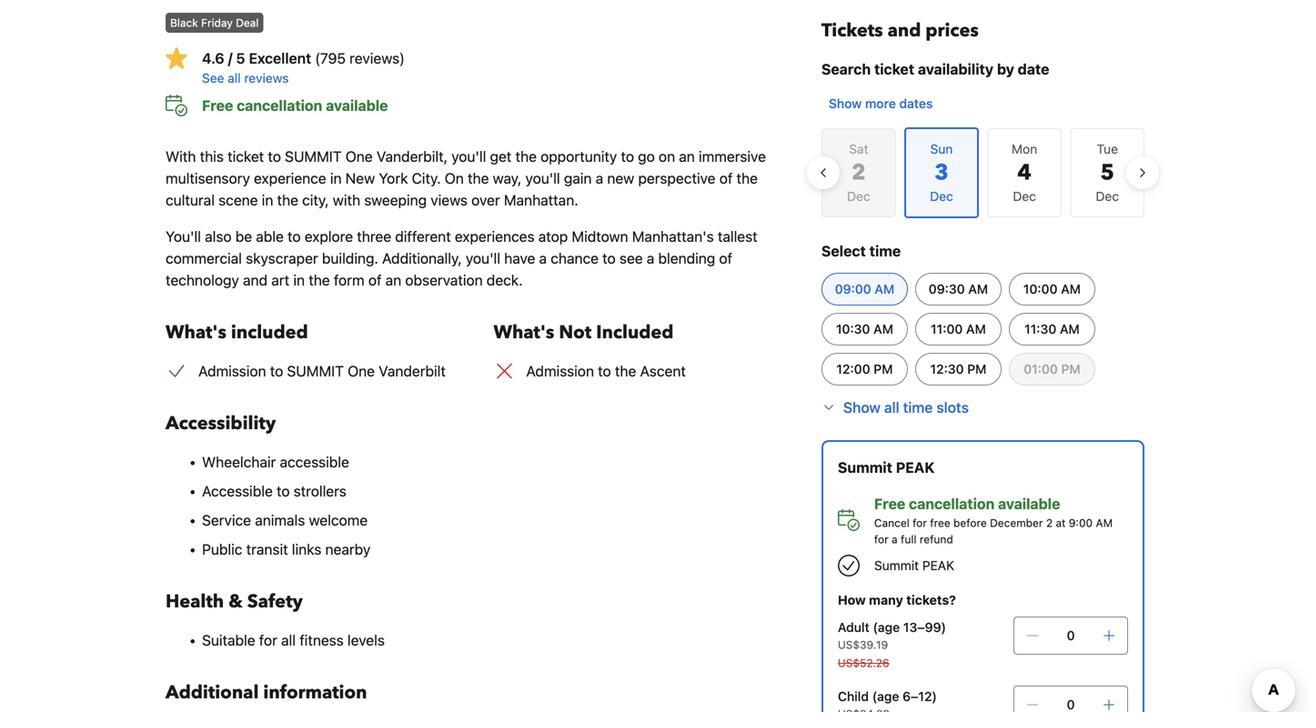 Task type: locate. For each thing, give the bounding box(es) containing it.
0 vertical spatial summit
[[838, 459, 893, 476]]

1 horizontal spatial in
[[293, 272, 305, 289]]

show for show more dates
[[829, 96, 862, 111]]

and inside 'you'll also be able to explore three different experiences atop midtown manhattan's tallest commercial skyscraper building. additionally, you'll have a chance to see a blending of technology and art in the form of an observation deck.'
[[243, 272, 268, 289]]

0 vertical spatial show
[[829, 96, 862, 111]]

1 vertical spatial show
[[843, 399, 881, 416]]

1 vertical spatial peak
[[922, 558, 955, 573]]

2 vertical spatial you'll
[[466, 250, 500, 267]]

1 vertical spatial time
[[903, 399, 933, 416]]

able
[[256, 228, 284, 245]]

1 vertical spatial free
[[874, 495, 906, 513]]

all down /
[[228, 71, 241, 86]]

am right "09:00"
[[875, 282, 895, 297]]

am right 11:00
[[966, 322, 986, 337]]

the
[[515, 148, 537, 165], [468, 170, 489, 187], [737, 170, 758, 187], [277, 192, 298, 209], [309, 272, 330, 289], [615, 363, 636, 380]]

an inside with this ticket to summit one vanderbilt, you'll get the opportunity to go on an immersive multisensory experience in new york city. on the way, you'll gain a new perspective of the cultural scene in the city, with sweeping views over manhattan.
[[679, 148, 695, 165]]

09:30 am
[[929, 282, 988, 297]]

of down the tallest
[[719, 250, 732, 267]]

(age
[[873, 620, 900, 635], [872, 689, 899, 704]]

0 horizontal spatial pm
[[874, 362, 893, 377]]

11:30
[[1025, 322, 1057, 337]]

perspective
[[638, 170, 716, 187]]

also
[[205, 228, 232, 245]]

available down reviews)
[[326, 97, 388, 114]]

1 horizontal spatial dec
[[1013, 189, 1036, 204]]

way,
[[493, 170, 522, 187]]

a inside free cancellation available cancel for free before december 2 at 9:00 am for a full refund
[[892, 533, 898, 546]]

10:00 am
[[1023, 282, 1081, 297]]

1 vertical spatial all
[[884, 399, 900, 416]]

(age for child
[[872, 689, 899, 704]]

art
[[271, 272, 290, 289]]

summit peak up cancel
[[838, 459, 935, 476]]

0 vertical spatial 2
[[852, 158, 866, 188]]

an
[[679, 148, 695, 165], [385, 272, 401, 289]]

0 vertical spatial free
[[202, 97, 233, 114]]

available inside free cancellation available cancel for free before december 2 at 9:00 am for a full refund
[[998, 495, 1060, 513]]

time right select
[[870, 242, 901, 260]]

free down see
[[202, 97, 233, 114]]

at
[[1056, 517, 1066, 530]]

0 vertical spatial of
[[719, 170, 733, 187]]

am
[[875, 282, 895, 297], [968, 282, 988, 297], [1061, 282, 1081, 297], [874, 322, 893, 337], [966, 322, 986, 337], [1060, 322, 1080, 337], [1096, 517, 1113, 530]]

0 horizontal spatial dec
[[847, 189, 870, 204]]

0 vertical spatial 5
[[236, 50, 245, 67]]

sat
[[849, 141, 868, 156]]

2
[[852, 158, 866, 188], [1046, 517, 1053, 530]]

of right form
[[368, 272, 382, 289]]

0 vertical spatial for
[[913, 517, 927, 530]]

1 admission from the left
[[198, 363, 266, 380]]

12:30 pm
[[930, 362, 987, 377]]

0 horizontal spatial 5
[[236, 50, 245, 67]]

service animals welcome
[[202, 512, 368, 529]]

1 vertical spatial cancellation
[[909, 495, 995, 513]]

2 down sat
[[852, 158, 866, 188]]

suitable for all fitness levels
[[202, 632, 385, 649]]

5 right /
[[236, 50, 245, 67]]

a left full in the bottom of the page
[[892, 533, 898, 546]]

in
[[330, 170, 342, 187], [262, 192, 273, 209], [293, 272, 305, 289]]

how
[[838, 593, 866, 608]]

the left form
[[309, 272, 330, 289]]

refund
[[920, 533, 953, 546]]

atop
[[538, 228, 568, 245]]

1 vertical spatial summit
[[874, 558, 919, 573]]

am for 11:00 am
[[966, 322, 986, 337]]

1 vertical spatial ticket
[[228, 148, 264, 165]]

see all reviews button
[[202, 69, 792, 87]]

a left new
[[596, 170, 603, 187]]

5 inside 4.6 / 5 excellent (795 reviews) see all reviews
[[236, 50, 245, 67]]

blending
[[658, 250, 715, 267]]

time left slots
[[903, 399, 933, 416]]

am right 09:30
[[968, 282, 988, 297]]

to left go
[[621, 148, 634, 165]]

cancellation for free cancellation available
[[237, 97, 322, 114]]

pm
[[874, 362, 893, 377], [967, 362, 987, 377], [1061, 362, 1081, 377]]

1 vertical spatial and
[[243, 272, 268, 289]]

available up december
[[998, 495, 1060, 513]]

pm right 12:30
[[967, 362, 987, 377]]

immersive
[[699, 148, 766, 165]]

admission down 'what's included'
[[198, 363, 266, 380]]

1 horizontal spatial time
[[903, 399, 933, 416]]

0 vertical spatial ticket
[[874, 61, 914, 78]]

summit peak
[[838, 459, 935, 476], [874, 558, 955, 573]]

in right the art
[[293, 272, 305, 289]]

dec down the tue
[[1096, 189, 1119, 204]]

to up service animals welcome
[[277, 483, 290, 500]]

am right 10:30
[[874, 322, 893, 337]]

summit down included
[[287, 363, 344, 380]]

free for free cancellation available cancel for free before december 2 at 9:00 am for a full refund
[[874, 495, 906, 513]]

additionally,
[[382, 250, 462, 267]]

all left fitness
[[281, 632, 296, 649]]

summit
[[838, 459, 893, 476], [874, 558, 919, 573]]

summit peak down full in the bottom of the page
[[874, 558, 955, 573]]

2 inside free cancellation available cancel for free before december 2 at 9:00 am for a full refund
[[1046, 517, 1053, 530]]

cancellation down reviews
[[237, 97, 322, 114]]

0 vertical spatial time
[[870, 242, 901, 260]]

pm right '01:00'
[[1061, 362, 1081, 377]]

dec
[[847, 189, 870, 204], [1013, 189, 1036, 204], [1096, 189, 1119, 204]]

0 horizontal spatial an
[[385, 272, 401, 289]]

show down 12:00 pm
[[843, 399, 881, 416]]

1 horizontal spatial all
[[281, 632, 296, 649]]

2 inside sat 2 dec
[[852, 158, 866, 188]]

for up full in the bottom of the page
[[913, 517, 927, 530]]

3 dec from the left
[[1096, 189, 1119, 204]]

ticket right this
[[228, 148, 264, 165]]

cancellation up free
[[909, 495, 995, 513]]

what's for what's included
[[166, 320, 226, 345]]

summit down full in the bottom of the page
[[874, 558, 919, 573]]

(age inside adult (age 13–99) us$39.19
[[873, 620, 900, 635]]

show down search
[[829, 96, 862, 111]]

to left see
[[603, 250, 616, 267]]

am right 9:00
[[1096, 517, 1113, 530]]

0 horizontal spatial free
[[202, 97, 233, 114]]

2 vertical spatial in
[[293, 272, 305, 289]]

in up with at the top of the page
[[330, 170, 342, 187]]

an right on
[[679, 148, 695, 165]]

dates
[[899, 96, 933, 111]]

2 pm from the left
[[967, 362, 987, 377]]

1 horizontal spatial cancellation
[[909, 495, 995, 513]]

accessible to strollers
[[202, 483, 347, 500]]

1 vertical spatial summit peak
[[874, 558, 955, 573]]

free inside free cancellation available cancel for free before december 2 at 9:00 am for a full refund
[[874, 495, 906, 513]]

time inside button
[[903, 399, 933, 416]]

date
[[1018, 61, 1049, 78]]

0 horizontal spatial ticket
[[228, 148, 264, 165]]

&
[[228, 590, 243, 615]]

nearby
[[325, 541, 371, 558]]

1 vertical spatial 5
[[1100, 158, 1115, 188]]

4.6 / 5 excellent (795 reviews) see all reviews
[[202, 50, 405, 86]]

free for free cancellation available
[[202, 97, 233, 114]]

you'll up "manhattan." in the left top of the page
[[525, 170, 560, 187]]

1 horizontal spatial 5
[[1100, 158, 1115, 188]]

admission for not
[[526, 363, 594, 380]]

summit up cancel
[[838, 459, 893, 476]]

0 horizontal spatial time
[[870, 242, 901, 260]]

2 horizontal spatial pm
[[1061, 362, 1081, 377]]

and left the art
[[243, 272, 268, 289]]

the left ascent
[[615, 363, 636, 380]]

one left the vanderbilt at the bottom left of the page
[[348, 363, 375, 380]]

am for 11:30 am
[[1060, 322, 1080, 337]]

city.
[[412, 170, 441, 187]]

the up over
[[468, 170, 489, 187]]

all down 12:00 pm
[[884, 399, 900, 416]]

0 horizontal spatial what's
[[166, 320, 226, 345]]

am right the 11:30
[[1060, 322, 1080, 337]]

2 horizontal spatial all
[[884, 399, 900, 416]]

reviews)
[[350, 50, 405, 67]]

0 horizontal spatial in
[[262, 192, 273, 209]]

0 horizontal spatial for
[[259, 632, 277, 649]]

region containing 2
[[807, 120, 1159, 226]]

scene
[[218, 192, 258, 209]]

time
[[870, 242, 901, 260], [903, 399, 933, 416]]

1 horizontal spatial available
[[998, 495, 1060, 513]]

0 vertical spatial in
[[330, 170, 342, 187]]

2 admission from the left
[[526, 363, 594, 380]]

for down cancel
[[874, 533, 889, 546]]

am for 10:00 am
[[1061, 282, 1081, 297]]

dec for 5
[[1096, 189, 1119, 204]]

available for free cancellation available cancel for free before december 2 at 9:00 am for a full refund
[[998, 495, 1060, 513]]

show all time slots button
[[822, 397, 969, 419]]

0 vertical spatial summit
[[285, 148, 342, 165]]

1 vertical spatial of
[[719, 250, 732, 267]]

before
[[954, 517, 987, 530]]

on
[[445, 170, 464, 187]]

one up the new
[[346, 148, 373, 165]]

1 horizontal spatial pm
[[967, 362, 987, 377]]

of inside with this ticket to summit one vanderbilt, you'll get the opportunity to go on an immersive multisensory experience in new york city. on the way, you'll gain a new perspective of the cultural scene in the city, with sweeping views over manhattan.
[[719, 170, 733, 187]]

mon
[[1012, 141, 1037, 156]]

1 vertical spatial 2
[[1046, 517, 1053, 530]]

with
[[166, 148, 196, 165]]

many
[[869, 593, 903, 608]]

peak up cancel
[[896, 459, 935, 476]]

information
[[263, 681, 367, 706]]

2 dec from the left
[[1013, 189, 1036, 204]]

1 vertical spatial an
[[385, 272, 401, 289]]

0 horizontal spatial and
[[243, 272, 268, 289]]

show more dates button
[[822, 87, 940, 120]]

0 vertical spatial one
[[346, 148, 373, 165]]

region
[[807, 120, 1159, 226]]

summit inside with this ticket to summit one vanderbilt, you'll get the opportunity to go on an immersive multisensory experience in new york city. on the way, you'll gain a new perspective of the cultural scene in the city, with sweeping views over manhattan.
[[285, 148, 342, 165]]

0 horizontal spatial cancellation
[[237, 97, 322, 114]]

city,
[[302, 192, 329, 209]]

1 horizontal spatial free
[[874, 495, 906, 513]]

what's left the not
[[494, 320, 554, 345]]

peak down refund
[[922, 558, 955, 573]]

not
[[559, 320, 592, 345]]

1 vertical spatial you'll
[[525, 170, 560, 187]]

what's down technology
[[166, 320, 226, 345]]

you'll down the "experiences"
[[466, 250, 500, 267]]

an down "additionally,"
[[385, 272, 401, 289]]

free cancellation available cancel for free before december 2 at 9:00 am for a full refund
[[874, 495, 1113, 546]]

2 vertical spatial for
[[259, 632, 277, 649]]

2 vertical spatial all
[[281, 632, 296, 649]]

0 vertical spatial an
[[679, 148, 695, 165]]

available
[[326, 97, 388, 114], [998, 495, 1060, 513]]

2 horizontal spatial dec
[[1096, 189, 1119, 204]]

in right "scene"
[[262, 192, 273, 209]]

over
[[472, 192, 500, 209]]

dec down "4"
[[1013, 189, 1036, 204]]

summit up experience
[[285, 148, 342, 165]]

chance
[[551, 250, 599, 267]]

2 left at
[[1046, 517, 1053, 530]]

1 horizontal spatial admission
[[526, 363, 594, 380]]

included
[[596, 320, 674, 345]]

child
[[838, 689, 869, 704]]

suitable
[[202, 632, 255, 649]]

opportunity
[[541, 148, 617, 165]]

am for 10:30 am
[[874, 322, 893, 337]]

tickets?
[[906, 593, 956, 608]]

pm for 12:30 pm
[[967, 362, 987, 377]]

with this ticket to summit one vanderbilt, you'll get the opportunity to go on an immersive multisensory experience in new york city. on the way, you'll gain a new perspective of the cultural scene in the city, with sweeping views over manhattan.
[[166, 148, 766, 209]]

you'll up on
[[451, 148, 486, 165]]

show
[[829, 96, 862, 111], [843, 399, 881, 416]]

of down immersive
[[719, 170, 733, 187]]

show all time slots
[[843, 399, 969, 416]]

(age right child
[[872, 689, 899, 704]]

how many tickets?
[[838, 593, 956, 608]]

experience
[[254, 170, 326, 187]]

3 pm from the left
[[1061, 362, 1081, 377]]

pm right 12:00
[[874, 362, 893, 377]]

2 what's from the left
[[494, 320, 554, 345]]

pm for 12:00 pm
[[874, 362, 893, 377]]

0 horizontal spatial admission
[[198, 363, 266, 380]]

0 vertical spatial summit peak
[[838, 459, 935, 476]]

1 horizontal spatial for
[[874, 533, 889, 546]]

0 vertical spatial (age
[[873, 620, 900, 635]]

new
[[607, 170, 634, 187]]

go
[[638, 148, 655, 165]]

the down immersive
[[737, 170, 758, 187]]

0 vertical spatial available
[[326, 97, 388, 114]]

(age down many
[[873, 620, 900, 635]]

for down safety
[[259, 632, 277, 649]]

december
[[990, 517, 1043, 530]]

1 horizontal spatial and
[[888, 18, 921, 43]]

dec inside 'mon 4 dec'
[[1013, 189, 1036, 204]]

0
[[1067, 628, 1075, 643]]

1 vertical spatial in
[[262, 192, 273, 209]]

what's for what's not included
[[494, 320, 554, 345]]

am right 10:00
[[1061, 282, 1081, 297]]

dec down sat
[[847, 189, 870, 204]]

0 horizontal spatial all
[[228, 71, 241, 86]]

1 dec from the left
[[847, 189, 870, 204]]

0 vertical spatial cancellation
[[237, 97, 322, 114]]

and left prices
[[888, 18, 921, 43]]

summit
[[285, 148, 342, 165], [287, 363, 344, 380]]

1 what's from the left
[[166, 320, 226, 345]]

cancellation inside free cancellation available cancel for free before december 2 at 9:00 am for a full refund
[[909, 495, 995, 513]]

sweeping
[[364, 192, 427, 209]]

1 vertical spatial (age
[[872, 689, 899, 704]]

1 vertical spatial available
[[998, 495, 1060, 513]]

1 horizontal spatial an
[[679, 148, 695, 165]]

5 down the tue
[[1100, 158, 1115, 188]]

1 pm from the left
[[874, 362, 893, 377]]

you'll
[[451, 148, 486, 165], [525, 170, 560, 187], [466, 250, 500, 267]]

free up cancel
[[874, 495, 906, 513]]

0 vertical spatial all
[[228, 71, 241, 86]]

1 horizontal spatial what's
[[494, 320, 554, 345]]

1 horizontal spatial 2
[[1046, 517, 1053, 530]]

0 horizontal spatial available
[[326, 97, 388, 114]]

admission down the not
[[526, 363, 594, 380]]

accessible
[[202, 483, 273, 500]]

2 horizontal spatial for
[[913, 517, 927, 530]]

0 horizontal spatial 2
[[852, 158, 866, 188]]

0 vertical spatial you'll
[[451, 148, 486, 165]]

one
[[346, 148, 373, 165], [348, 363, 375, 380]]

ticket up the show more dates at right
[[874, 61, 914, 78]]



Task type: describe. For each thing, give the bounding box(es) containing it.
available for free cancellation available
[[326, 97, 388, 114]]

manhattan's
[[632, 228, 714, 245]]

show for show all time slots
[[843, 399, 881, 416]]

6–12)
[[903, 689, 937, 704]]

10:00
[[1023, 282, 1058, 297]]

views
[[431, 192, 468, 209]]

the down experience
[[277, 192, 298, 209]]

10:30 am
[[836, 322, 893, 337]]

to down what's not included
[[598, 363, 611, 380]]

you'll inside 'you'll also be able to explore three different experiences atop midtown manhattan's tallest commercial skyscraper building. additionally, you'll have a chance to see a blending of technology and art in the form of an observation deck.'
[[466, 250, 500, 267]]

safety
[[247, 590, 303, 615]]

new
[[345, 170, 375, 187]]

multisensory
[[166, 170, 250, 187]]

more
[[865, 96, 896, 111]]

experiences
[[455, 228, 535, 245]]

free
[[930, 517, 951, 530]]

10:30
[[836, 322, 870, 337]]

form
[[334, 272, 365, 289]]

1 vertical spatial one
[[348, 363, 375, 380]]

you'll also be able to explore three different experiences atop midtown manhattan's tallest commercial skyscraper building. additionally, you'll have a chance to see a blending of technology and art in the form of an observation deck.
[[166, 228, 758, 289]]

tue 5 dec
[[1096, 141, 1119, 204]]

1 vertical spatial for
[[874, 533, 889, 546]]

tue
[[1097, 141, 1118, 156]]

12:30
[[930, 362, 964, 377]]

ticket inside with this ticket to summit one vanderbilt, you'll get the opportunity to go on an immersive multisensory experience in new york city. on the way, you'll gain a new perspective of the cultural scene in the city, with sweeping views over manhattan.
[[228, 148, 264, 165]]

by
[[997, 61, 1014, 78]]

tickets and prices
[[822, 18, 979, 43]]

mon 4 dec
[[1012, 141, 1037, 204]]

friday
[[201, 16, 233, 29]]

us$39.19
[[838, 639, 888, 651]]

us$52.26
[[838, 657, 890, 670]]

additional
[[166, 681, 259, 706]]

with
[[333, 192, 360, 209]]

an inside 'you'll also be able to explore three different experiences atop midtown manhattan's tallest commercial skyscraper building. additionally, you'll have a chance to see a blending of technology and art in the form of an observation deck.'
[[385, 272, 401, 289]]

the inside 'you'll also be able to explore three different experiences atop midtown manhattan's tallest commercial skyscraper building. additionally, you'll have a chance to see a blending of technology and art in the form of an observation deck.'
[[309, 272, 330, 289]]

a inside with this ticket to summit one vanderbilt, you'll get the opportunity to go on an immersive multisensory experience in new york city. on the way, you'll gain a new perspective of the cultural scene in the city, with sweeping views over manhattan.
[[596, 170, 603, 187]]

admission for included
[[198, 363, 266, 380]]

building.
[[322, 250, 378, 267]]

1 horizontal spatial ticket
[[874, 61, 914, 78]]

to up experience
[[268, 148, 281, 165]]

what's included
[[166, 320, 308, 345]]

select
[[822, 242, 866, 260]]

york
[[379, 170, 408, 187]]

(795
[[315, 50, 346, 67]]

three
[[357, 228, 391, 245]]

01:00 pm
[[1024, 362, 1081, 377]]

service
[[202, 512, 251, 529]]

all inside button
[[884, 399, 900, 416]]

a right see
[[647, 250, 654, 267]]

public transit links nearby
[[202, 541, 371, 558]]

cancellation for free cancellation available cancel for free before december 2 at 9:00 am for a full refund
[[909, 495, 995, 513]]

observation
[[405, 272, 483, 289]]

am inside free cancellation available cancel for free before december 2 at 9:00 am for a full refund
[[1096, 517, 1113, 530]]

(age for adult
[[873, 620, 900, 635]]

09:00 am
[[835, 282, 895, 297]]

animals
[[255, 512, 305, 529]]

midtown
[[572, 228, 628, 245]]

0 vertical spatial and
[[888, 18, 921, 43]]

5 inside tue 5 dec
[[1100, 158, 1115, 188]]

admission to summit one vanderbilt
[[198, 363, 446, 380]]

full
[[901, 533, 917, 546]]

welcome
[[309, 512, 368, 529]]

excellent
[[249, 50, 311, 67]]

wheelchair
[[202, 454, 276, 471]]

1 vertical spatial summit
[[287, 363, 344, 380]]

accessibility
[[166, 411, 276, 436]]

dec for 2
[[847, 189, 870, 204]]

to down included
[[270, 363, 283, 380]]

sat 2 dec
[[847, 141, 870, 204]]

11:30 am
[[1025, 322, 1080, 337]]

health
[[166, 590, 224, 615]]

tickets
[[822, 18, 883, 43]]

transit
[[246, 541, 288, 558]]

deck.
[[487, 272, 523, 289]]

search
[[822, 61, 871, 78]]

get
[[490, 148, 512, 165]]

search ticket availability by date
[[822, 61, 1049, 78]]

accessible
[[280, 454, 349, 471]]

2 horizontal spatial in
[[330, 170, 342, 187]]

am for 09:00 am
[[875, 282, 895, 297]]

show more dates
[[829, 96, 933, 111]]

this
[[200, 148, 224, 165]]

on
[[659, 148, 675, 165]]

2 vertical spatial of
[[368, 272, 382, 289]]

in inside 'you'll also be able to explore three different experiences atop midtown manhattan's tallest commercial skyscraper building. additionally, you'll have a chance to see a blending of technology and art in the form of an observation deck.'
[[293, 272, 305, 289]]

see
[[620, 250, 643, 267]]

13–99)
[[903, 620, 946, 635]]

admission to the ascent
[[526, 363, 686, 380]]

to right able
[[288, 228, 301, 245]]

levels
[[347, 632, 385, 649]]

dec for 4
[[1013, 189, 1036, 204]]

additional information
[[166, 681, 367, 706]]

commercial
[[166, 250, 242, 267]]

0 vertical spatial peak
[[896, 459, 935, 476]]

black
[[170, 16, 198, 29]]

01:00
[[1024, 362, 1058, 377]]

see
[[202, 71, 224, 86]]

vanderbilt
[[379, 363, 446, 380]]

pm for 01:00 pm
[[1061, 362, 1081, 377]]

a right the have
[[539, 250, 547, 267]]

all inside 4.6 / 5 excellent (795 reviews) see all reviews
[[228, 71, 241, 86]]

explore
[[305, 228, 353, 245]]

am for 09:30 am
[[968, 282, 988, 297]]

the right get on the left top of page
[[515, 148, 537, 165]]

links
[[292, 541, 321, 558]]

child (age 6–12)
[[838, 689, 937, 704]]

one inside with this ticket to summit one vanderbilt, you'll get the opportunity to go on an immersive multisensory experience in new york city. on the way, you'll gain a new perspective of the cultural scene in the city, with sweeping views over manhattan.
[[346, 148, 373, 165]]

slots
[[937, 399, 969, 416]]



Task type: vqa. For each thing, say whether or not it's contained in the screenshot.
22 for THE 22 JANUARY 2024 option
no



